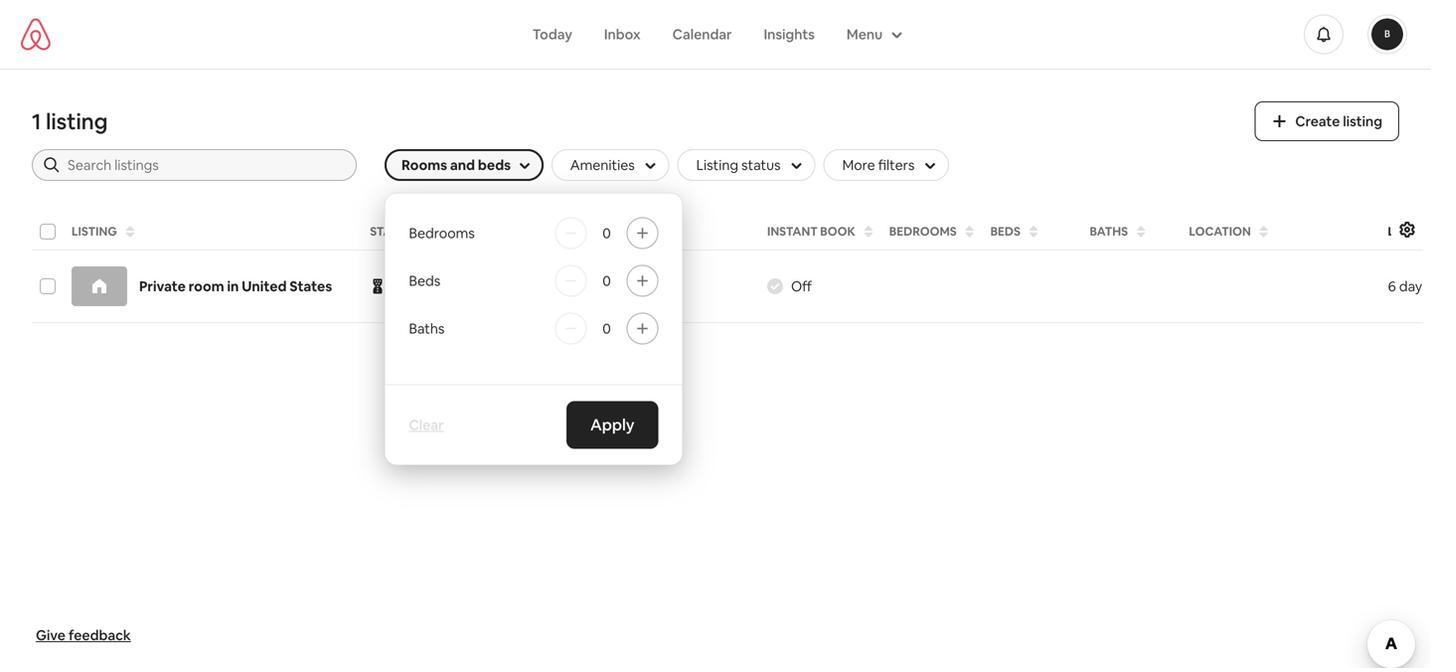 Task type: locate. For each thing, give the bounding box(es) containing it.
0 vertical spatial baths
[[1090, 224, 1128, 239]]

private
[[139, 277, 186, 295]]

rooms
[[402, 156, 447, 174]]

2 0 from the top
[[603, 272, 611, 290]]

listing right "1" on the top of page
[[46, 107, 108, 136]]

private room in united states
[[139, 277, 332, 295]]

listing button
[[66, 218, 360, 246]]

main navigation menu image
[[1372, 18, 1404, 50]]

today
[[533, 25, 572, 43]]

1 vertical spatial baths
[[409, 320, 445, 337]]

states
[[290, 277, 332, 295]]

bedrooms up progress
[[409, 224, 475, 242]]

location button
[[1184, 218, 1378, 246]]

beds right in
[[409, 272, 441, 290]]

1 vertical spatial beds
[[409, 272, 441, 290]]

3 0 from the top
[[603, 320, 611, 337]]

1
[[32, 107, 41, 136]]

1 vertical spatial 0
[[603, 272, 611, 290]]

2 vertical spatial 0
[[603, 320, 611, 337]]

0 for bedrooms
[[603, 224, 611, 242]]

bedrooms
[[890, 224, 957, 239], [409, 224, 475, 242]]

0 horizontal spatial baths
[[409, 320, 445, 337]]

baths right beds 'button'
[[1090, 224, 1128, 239]]

apply dialog
[[385, 193, 683, 465]]

apply button
[[567, 401, 659, 449]]

bedrooms right 'book'
[[890, 224, 957, 239]]

0 vertical spatial beds
[[991, 224, 1021, 239]]

create listing link
[[1255, 101, 1400, 141]]

1 horizontal spatial listing
[[1343, 112, 1383, 130]]

instant book
[[767, 224, 856, 239]]

1 bedrooms from the left
[[890, 224, 957, 239]]

create listing
[[1296, 112, 1383, 130]]

give
[[36, 626, 65, 644]]

6
[[1388, 277, 1396, 295]]

give feedback button
[[28, 618, 139, 652]]

calendar link
[[657, 15, 748, 53]]

rooms and beds button
[[385, 149, 544, 181]]

0
[[603, 224, 611, 242], [603, 272, 611, 290], [603, 320, 611, 337]]

menu button
[[831, 15, 915, 53]]

1 listing heading
[[32, 107, 1231, 136]]

listing
[[46, 107, 108, 136], [1343, 112, 1383, 130]]

beds
[[478, 156, 511, 174]]

inbox
[[604, 25, 641, 43]]

baths down "in progress"
[[409, 320, 445, 337]]

baths inside baths button
[[1090, 224, 1128, 239]]

last
[[1388, 224, 1418, 239]]

1 horizontal spatial beds
[[991, 224, 1021, 239]]

6 days 
[[1388, 277, 1431, 295]]

listing
[[72, 224, 117, 239]]

rooms and beds
[[402, 156, 511, 174]]

status
[[370, 224, 414, 239]]

listing right create
[[1343, 112, 1383, 130]]

0 for beds
[[603, 272, 611, 290]]

0 horizontal spatial beds
[[409, 272, 441, 290]]

in
[[394, 277, 405, 295]]

1 horizontal spatial bedrooms
[[890, 224, 957, 239]]

0 horizontal spatial listing
[[46, 107, 108, 136]]

in
[[227, 277, 239, 295]]

room
[[189, 277, 224, 295]]

instant book off image
[[767, 278, 783, 294]]

2 bedrooms from the left
[[409, 224, 475, 242]]

mo
[[1420, 224, 1431, 239]]

today link
[[517, 15, 588, 53]]

bedrooms inside button
[[890, 224, 957, 239]]

insights
[[764, 25, 815, 43]]

baths
[[1090, 224, 1128, 239], [409, 320, 445, 337]]

0 for baths
[[603, 320, 611, 337]]

give feedback
[[36, 626, 131, 644]]

0 vertical spatial 0
[[603, 224, 611, 242]]

baths button
[[1084, 218, 1180, 246]]

beds right the bedrooms button
[[991, 224, 1021, 239]]

0 horizontal spatial bedrooms
[[409, 224, 475, 242]]

1 horizontal spatial baths
[[1090, 224, 1128, 239]]

beds
[[991, 224, 1021, 239], [409, 272, 441, 290]]

1 0 from the top
[[603, 224, 611, 242]]

location
[[1190, 224, 1252, 239]]



Task type: describe. For each thing, give the bounding box(es) containing it.
progress
[[408, 277, 464, 295]]

status button
[[364, 218, 559, 246]]

feedback
[[68, 626, 131, 644]]

baths inside apply dialog
[[409, 320, 445, 337]]

book
[[820, 224, 856, 239]]

beds button
[[985, 218, 1080, 246]]

instant book button
[[761, 218, 880, 246]]

clear button
[[401, 408, 452, 442]]

finish
[[585, 277, 622, 295]]

last mo button
[[1382, 218, 1431, 246]]

bedrooms button
[[884, 218, 981, 246]]

listing for create listing
[[1343, 112, 1383, 130]]

Search text field
[[68, 155, 343, 175]]

insights link
[[748, 15, 831, 53]]

beds inside apply dialog
[[409, 272, 441, 290]]

bedrooms inside apply dialog
[[409, 224, 475, 242]]

inbox link
[[588, 15, 657, 53]]

beds inside 'button'
[[991, 224, 1021, 239]]

days
[[1400, 277, 1429, 295]]

finish link
[[569, 269, 638, 303]]

calendar
[[673, 25, 732, 43]]

menu
[[847, 25, 883, 43]]

and
[[450, 156, 475, 174]]

apply
[[590, 415, 635, 435]]

create
[[1296, 112, 1340, 130]]

united
[[242, 277, 287, 295]]

clear
[[409, 416, 444, 434]]

1 listing
[[32, 107, 108, 136]]

in progress
[[394, 277, 464, 295]]

listing for 1 listing
[[46, 107, 108, 136]]

instant
[[767, 224, 818, 239]]

off
[[791, 277, 812, 295]]

last mo
[[1388, 224, 1431, 239]]



Task type: vqa. For each thing, say whether or not it's contained in the screenshot.
Beds inside the Apply Dialog
yes



